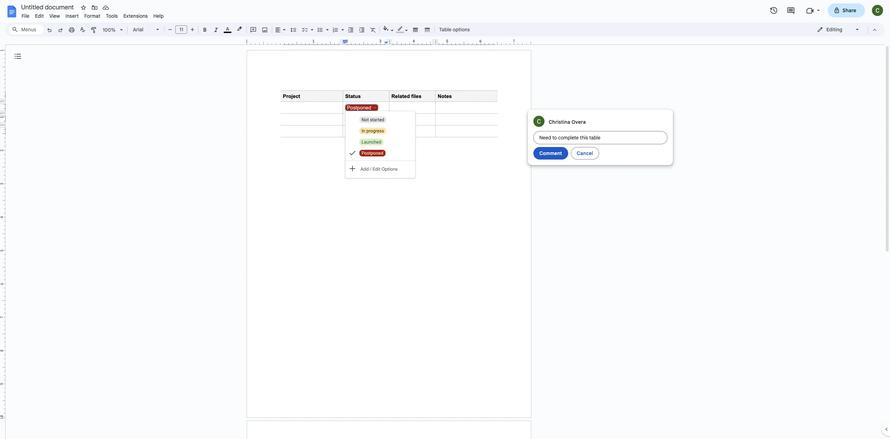 Task type: locate. For each thing, give the bounding box(es) containing it.
extensions
[[123, 13, 148, 19]]

checklist menu image
[[309, 25, 314, 28]]

line & paragraph spacing image
[[289, 25, 297, 34]]

need to complete this table
[[540, 135, 601, 141]]

table
[[590, 135, 601, 141]]

view
[[49, 13, 60, 19]]

main toolbar
[[43, 0, 474, 329]]

0 horizontal spatial edit
[[35, 13, 44, 19]]

edit right "/"
[[373, 166, 381, 172]]

help menu item
[[151, 12, 167, 20]]

edit down rename text box at the left of the page
[[35, 13, 44, 19]]

launched button
[[346, 136, 415, 148]]

overa
[[572, 119, 586, 125]]

options
[[382, 166, 398, 172]]

editing
[[827, 26, 843, 33]]

need
[[540, 135, 551, 141]]

table options button
[[436, 24, 473, 35]]

list
[[528, 110, 673, 165]]

arial
[[133, 26, 143, 33]]

Font size field
[[175, 25, 190, 34]]

menu bar banner
[[0, 0, 891, 440]]

not
[[362, 117, 369, 122]]

share
[[843, 7, 857, 14]]

application
[[0, 0, 891, 440]]

cancel
[[577, 150, 593, 157]]

file
[[22, 13, 29, 19]]

options
[[453, 26, 470, 33]]

christina
[[549, 119, 571, 125]]

edit menu item
[[32, 12, 47, 20]]

edit
[[35, 13, 44, 19], [373, 166, 381, 172]]

table
[[439, 26, 452, 33]]

table options
[[439, 26, 470, 33]]

list containing christina overa
[[528, 110, 673, 165]]

Rename text field
[[19, 3, 78, 11]]

1 horizontal spatial edit
[[373, 166, 381, 172]]

menu bar containing file
[[19, 9, 167, 21]]

0 vertical spatial edit
[[35, 13, 44, 19]]

add / edit options
[[361, 166, 398, 172]]

add
[[361, 166, 369, 172]]

comment button
[[534, 147, 568, 160]]

in
[[362, 128, 365, 134]]

extensions menu item
[[121, 12, 151, 20]]

not started button
[[346, 114, 415, 125]]

launched
[[362, 139, 381, 145]]

mode and view toolbar
[[812, 23, 881, 37]]

menu bar
[[19, 9, 167, 21]]

cancel button
[[571, 147, 599, 160]]

postponed
[[362, 151, 383, 156]]

in progress
[[362, 128, 384, 134]]

comment
[[540, 150, 562, 157]]

1 vertical spatial edit
[[373, 166, 381, 172]]

in progress button
[[346, 125, 415, 136]]



Task type: vqa. For each thing, say whether or not it's contained in the screenshot.
the your
no



Task type: describe. For each thing, give the bounding box(es) containing it.
list inside application
[[528, 110, 673, 165]]

Star checkbox
[[79, 3, 88, 13]]

postponed button
[[346, 148, 415, 159]]

format menu item
[[82, 12, 103, 20]]

border dash image
[[423, 25, 432, 34]]

not started
[[362, 117, 384, 122]]

to
[[553, 135, 557, 141]]

insert image image
[[261, 25, 269, 34]]

started
[[370, 117, 384, 122]]

view menu item
[[47, 12, 63, 20]]

border width image
[[412, 25, 420, 34]]

edit inside the edit menu item
[[35, 13, 44, 19]]

edit inside add / edit options button
[[373, 166, 381, 172]]

this
[[580, 135, 588, 141]]

insert menu item
[[63, 12, 82, 20]]

1
[[246, 39, 248, 44]]

share button
[[828, 3, 865, 17]]

help
[[153, 13, 164, 19]]

tools menu item
[[103, 12, 121, 20]]

Comment draft text field
[[534, 131, 668, 145]]

format
[[84, 13, 100, 19]]

Font size text field
[[176, 25, 187, 34]]

complete
[[558, 135, 579, 141]]

Zoom text field
[[101, 25, 118, 35]]

font list. arial selected. option
[[133, 25, 152, 34]]

menu bar inside menu bar banner
[[19, 9, 167, 21]]

tools
[[106, 13, 118, 19]]

bulleted list menu image
[[324, 25, 329, 28]]

container image
[[348, 116, 357, 124]]

christina overa
[[549, 119, 586, 125]]

progress
[[367, 128, 384, 134]]

christina overa image
[[534, 116, 545, 127]]

add / edit options button
[[346, 163, 415, 175]]

text color image
[[224, 25, 232, 33]]

insert
[[66, 13, 79, 19]]

/
[[370, 166, 372, 172]]

highlight color image
[[236, 25, 243, 33]]

application containing share
[[0, 0, 891, 440]]

Zoom field
[[100, 25, 126, 35]]

Menus field
[[9, 25, 44, 34]]

file menu item
[[19, 12, 32, 20]]

editing button
[[813, 24, 865, 35]]



